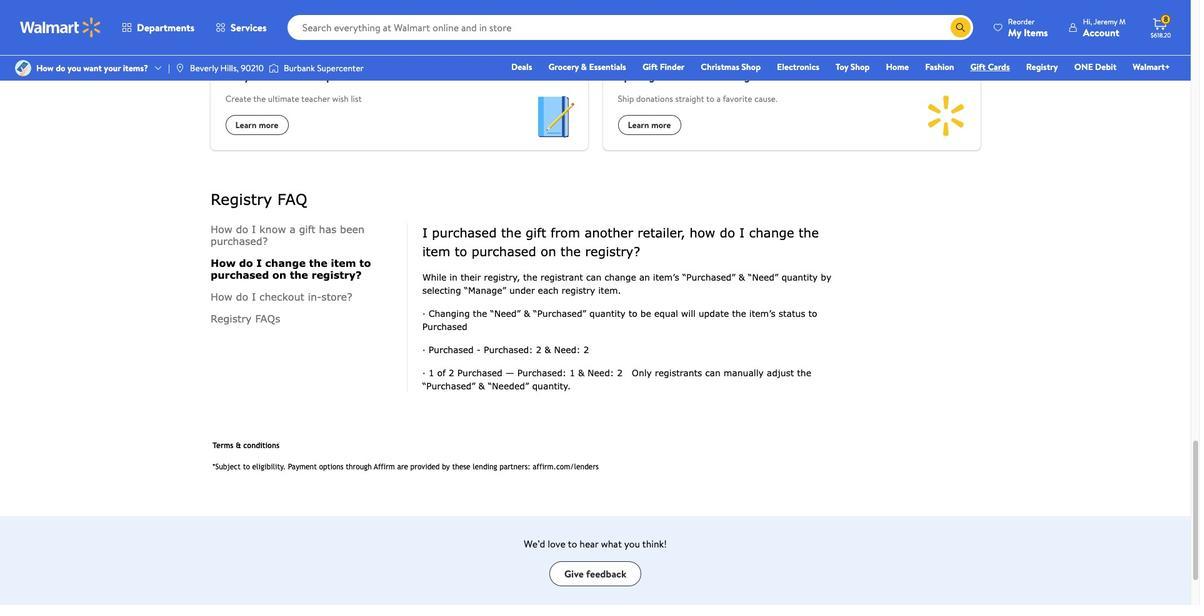 Task type: vqa. For each thing, say whether or not it's contained in the screenshot.
avocado in the fresh limes, 2 lb bag 1 lime, juiced for avocado salsa
no



Task type: describe. For each thing, give the bounding box(es) containing it.
set your classroom up for success
[[225, 68, 389, 84]]

Search search field
[[287, 15, 973, 40]]

classroom
[[269, 68, 318, 84]]

want
[[83, 62, 102, 74]]

create the ultimate teacher wish list
[[225, 93, 362, 105]]

1 horizontal spatial to
[[706, 93, 714, 105]]

gift cards link
[[965, 60, 1015, 74]]

wish
[[332, 93, 349, 105]]

0 horizontal spatial you
[[68, 62, 81, 74]]

home link
[[880, 60, 914, 74]]

straight
[[675, 93, 704, 105]]

fashion
[[925, 61, 954, 73]]

learn more button for set your classroom up for success
[[225, 115, 288, 135]]

give
[[564, 567, 584, 581]]

grocery & essentials
[[548, 61, 626, 73]]

deals
[[511, 61, 532, 73]]

$618.20
[[1151, 31, 1171, 39]]

registry link
[[1020, 60, 1064, 74]]

think!
[[642, 537, 667, 551]]

reorder my items
[[1008, 16, 1048, 39]]

we'd
[[524, 537, 545, 551]]

ultimate
[[268, 93, 299, 105]]

essentials
[[589, 61, 626, 73]]

8 $618.20
[[1151, 14, 1171, 39]]

christmas shop link
[[695, 60, 766, 74]]

beverly
[[190, 62, 218, 74]]

jeremy
[[1094, 16, 1117, 27]]

set your classroom up for success. create the ultimate teacher wish list. learn more. image
[[519, 82, 588, 150]]

electronics link
[[771, 60, 825, 74]]

christmas
[[701, 61, 739, 73]]

walmart image
[[20, 18, 101, 38]]

spark good & create change
[[618, 68, 756, 84]]

cheers to the happy couple. build your registry with items you'll love. learn more. image
[[519, 0, 588, 35]]

account
[[1083, 25, 1119, 39]]

supercenter
[[317, 62, 364, 74]]

learn inside 'link'
[[628, 4, 649, 16]]

90210
[[241, 62, 264, 74]]

burbank
[[284, 62, 315, 74]]

favorite
[[723, 93, 752, 105]]

departments
[[137, 21, 194, 34]]

grocery
[[548, 61, 579, 73]]

1 horizontal spatial your
[[244, 68, 266, 84]]

my
[[1008, 25, 1021, 39]]

|
[[168, 62, 170, 74]]

registry
[[1026, 61, 1058, 73]]

items?
[[123, 62, 148, 74]]

teacher
[[301, 93, 330, 105]]

toy
[[836, 61, 848, 73]]

success
[[353, 68, 389, 84]]

learn more for set your classroom up for success
[[235, 119, 278, 131]]

services button
[[205, 13, 277, 43]]

shop for christmas shop
[[741, 61, 761, 73]]

home
[[886, 61, 909, 73]]

list
[[351, 93, 362, 105]]

gift for gift finder
[[642, 61, 658, 73]]

what
[[601, 537, 622, 551]]

finder
[[660, 61, 685, 73]]

set
[[225, 68, 242, 84]]

 image for beverly
[[175, 63, 185, 73]]

Walmart Site-Wide search field
[[287, 15, 973, 40]]

spark
[[618, 68, 646, 84]]

give feedback button
[[549, 562, 641, 587]]

for
[[335, 68, 350, 84]]

electronics
[[777, 61, 819, 73]]

gift finder link
[[637, 60, 690, 74]]

search icon image
[[956, 23, 966, 33]]

the
[[253, 93, 266, 105]]

do
[[56, 62, 65, 74]]

one
[[1074, 61, 1093, 73]]

feedback
[[586, 567, 626, 581]]

learn for set your classroom up for success
[[235, 119, 257, 131]]

services
[[231, 21, 267, 34]]

learn more for spark good & create change
[[628, 119, 671, 131]]



Task type: locate. For each thing, give the bounding box(es) containing it.
create
[[686, 68, 718, 84]]

there's a gift for it. a registry full of ideas for any occasion. learn more. image
[[912, 0, 980, 35]]

hear
[[580, 537, 599, 551]]

your right set at the top left of page
[[244, 68, 266, 84]]

1 shop from the left
[[741, 61, 761, 73]]

spark good & create change. ship donations straight to a favorite cause. learn more. image
[[912, 82, 980, 150]]

hi,
[[1083, 16, 1092, 27]]

give feedback
[[564, 567, 626, 581]]

one debit
[[1074, 61, 1116, 73]]

learn more button
[[618, 0, 681, 20], [225, 115, 288, 135], [618, 115, 681, 135]]

0 horizontal spatial  image
[[15, 60, 31, 76]]

up
[[320, 68, 333, 84]]

gift
[[642, 61, 658, 73], [970, 61, 986, 73]]

we'd love to hear what you think!
[[524, 537, 667, 551]]

deals link
[[506, 60, 538, 74]]

 image left how on the top of page
[[15, 60, 31, 76]]

learn down create on the left top of page
[[235, 119, 257, 131]]

your right want on the top of the page
[[104, 62, 121, 74]]

shop
[[741, 61, 761, 73], [850, 61, 870, 73]]

learn more button down the on the left
[[225, 115, 288, 135]]

more
[[651, 4, 671, 16], [259, 119, 278, 131], [651, 119, 671, 131]]

 image
[[15, 60, 31, 76], [175, 63, 185, 73]]

m
[[1119, 16, 1126, 27]]

gift cards
[[970, 61, 1010, 73]]

hi, jeremy m account
[[1083, 16, 1126, 39]]

8
[[1164, 14, 1168, 25]]

items
[[1024, 25, 1048, 39]]

love
[[548, 537, 566, 551]]

how do you want your items?
[[36, 62, 148, 74]]

learn more up gift finder
[[628, 4, 671, 16]]

create
[[225, 93, 251, 105]]

how
[[36, 62, 54, 74]]

2 gift from the left
[[970, 61, 986, 73]]

more for set your classroom up for success
[[259, 119, 278, 131]]

& right grocery
[[581, 61, 587, 73]]

christmas shop
[[701, 61, 761, 73]]

learn more down the on the left
[[235, 119, 278, 131]]

change
[[720, 68, 756, 84]]

1 horizontal spatial shop
[[850, 61, 870, 73]]

your
[[104, 62, 121, 74], [244, 68, 266, 84]]

you right do
[[68, 62, 81, 74]]

ship
[[618, 93, 634, 105]]

gift finder
[[642, 61, 685, 73]]

good
[[648, 68, 673, 84]]

to
[[706, 93, 714, 105], [568, 537, 577, 551]]

learn for spark good & create change
[[628, 119, 649, 131]]

shop for toy shop
[[850, 61, 870, 73]]

0 vertical spatial you
[[68, 62, 81, 74]]

departments button
[[111, 13, 205, 43]]

hills,
[[220, 62, 239, 74]]

shop right christmas
[[741, 61, 761, 73]]

learn up the gift finder link
[[628, 4, 649, 16]]

0 horizontal spatial gift
[[642, 61, 658, 73]]

1 vertical spatial to
[[568, 537, 577, 551]]

gift left cards
[[970, 61, 986, 73]]

1 horizontal spatial &
[[676, 68, 684, 84]]

& right good
[[676, 68, 684, 84]]

learn more button down "donations"
[[618, 115, 681, 135]]

learn more link
[[603, 0, 980, 35]]

1 vertical spatial you
[[624, 537, 640, 551]]

more inside 'link'
[[651, 4, 671, 16]]

1 gift from the left
[[642, 61, 658, 73]]

shop right the toy
[[850, 61, 870, 73]]

you
[[68, 62, 81, 74], [624, 537, 640, 551]]

cards
[[988, 61, 1010, 73]]

walmart+
[[1133, 61, 1170, 73]]

0 vertical spatial to
[[706, 93, 714, 105]]

0 horizontal spatial shop
[[741, 61, 761, 73]]

learn more button for spark good & create change
[[618, 115, 681, 135]]

learn more inside 'link'
[[628, 4, 671, 16]]

donations
[[636, 93, 673, 105]]

fashion link
[[919, 60, 960, 74]]

grocery & essentials link
[[543, 60, 632, 74]]

 image for how
[[15, 60, 31, 76]]

more down the on the left
[[259, 119, 278, 131]]

to right 'love'
[[568, 537, 577, 551]]

gift for gift cards
[[970, 61, 986, 73]]

toy shop
[[836, 61, 870, 73]]

one debit link
[[1069, 60, 1122, 74]]

more for spark good & create change
[[651, 119, 671, 131]]

shop inside 'link'
[[741, 61, 761, 73]]

2 shop from the left
[[850, 61, 870, 73]]

beverly hills, 90210
[[190, 62, 264, 74]]

 image right | on the top left of the page
[[175, 63, 185, 73]]

cause.
[[754, 93, 777, 105]]

1 horizontal spatial  image
[[175, 63, 185, 73]]

burbank supercenter
[[284, 62, 364, 74]]

reorder
[[1008, 16, 1035, 27]]

0 horizontal spatial to
[[568, 537, 577, 551]]

gift left finder
[[642, 61, 658, 73]]

0 horizontal spatial your
[[104, 62, 121, 74]]

learn more button inside 'link'
[[618, 0, 681, 20]]

learn more button up gift finder
[[618, 0, 681, 20]]

learn down 'ship'
[[628, 119, 649, 131]]

more up gift finder
[[651, 4, 671, 16]]

you right what
[[624, 537, 640, 551]]

1 horizontal spatial you
[[624, 537, 640, 551]]

more down "donations"
[[651, 119, 671, 131]]

0 horizontal spatial &
[[581, 61, 587, 73]]

learn more down "donations"
[[628, 119, 671, 131]]

1 horizontal spatial gift
[[970, 61, 986, 73]]

to left the a
[[706, 93, 714, 105]]

ship donations straight to a favorite cause.
[[618, 93, 777, 105]]

debit
[[1095, 61, 1116, 73]]

 image
[[269, 62, 279, 74]]

a
[[717, 93, 721, 105]]

toy shop link
[[830, 60, 875, 74]]

walmart+ link
[[1127, 60, 1176, 74]]



